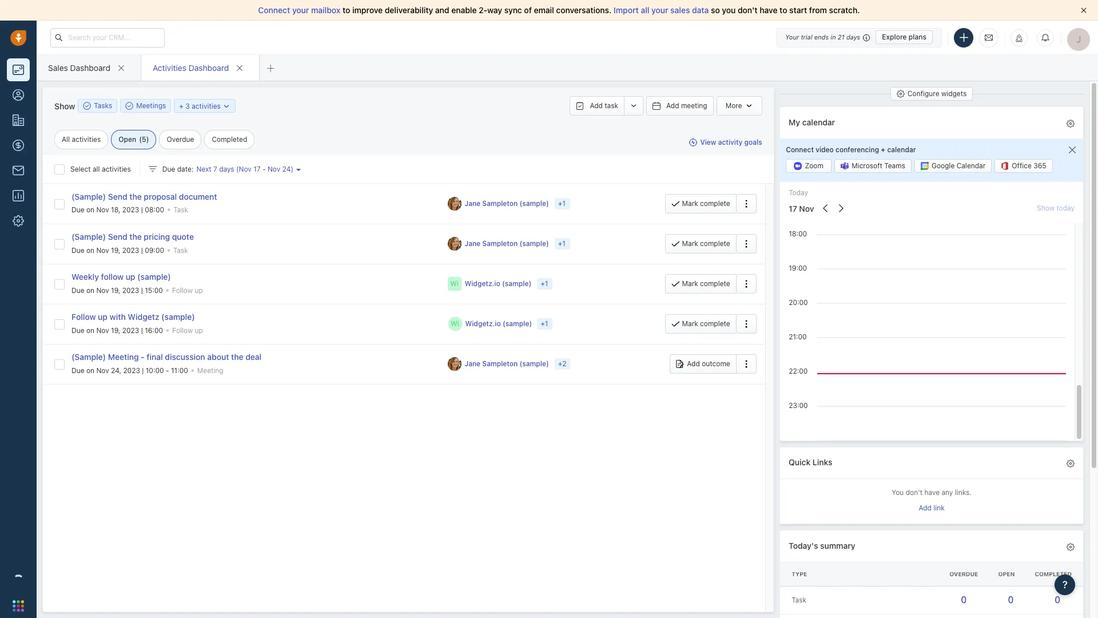 Task type: locate. For each thing, give the bounding box(es) containing it.
0 vertical spatial jane
[[465, 199, 481, 208]]

weekly follow up (sample) link
[[72, 272, 171, 282]]

+ 3 activities
[[179, 102, 221, 110]]

your left the sales
[[652, 5, 669, 15]]

- left 24
[[263, 165, 266, 173]]

completed for open
[[1036, 571, 1073, 577]]

17 left 24
[[254, 165, 261, 173]]

select all activities
[[70, 165, 131, 173]]

0 vertical spatial jane sampleton (sample) link
[[465, 199, 550, 209]]

links.
[[956, 488, 972, 497]]

2 jane from the top
[[465, 239, 481, 248]]

to right mailbox
[[343, 5, 351, 15]]

nov down the today
[[800, 204, 815, 213]]

ends
[[815, 33, 829, 41]]

1 19, from the top
[[111, 246, 120, 254]]

17 down the today
[[789, 204, 798, 213]]

completed
[[212, 135, 247, 144], [1036, 571, 1073, 577]]

mark complete button
[[665, 194, 736, 213], [665, 234, 736, 254], [665, 274, 736, 294], [665, 314, 736, 334]]

0 vertical spatial open
[[119, 135, 136, 144]]

0 vertical spatial meeting
[[108, 352, 139, 362]]

task down document
[[174, 206, 188, 214]]

jane sampleton (sample) link
[[465, 199, 550, 209], [465, 239, 550, 249], [465, 359, 550, 369]]

3 on from the top
[[86, 286, 94, 294]]

jane sampleton (sample) link for (sample) send the pricing quote
[[465, 239, 550, 249]]

google
[[932, 162, 955, 170]]

configure
[[908, 89, 940, 98]]

sampleton for (sample) meeting - final discussion about the deal
[[483, 360, 518, 368]]

mailbox
[[311, 5, 341, 15]]

| for proposal
[[141, 206, 143, 214]]

office 365
[[1013, 162, 1047, 170]]

0 horizontal spatial 0 link
[[962, 595, 968, 605]]

1 horizontal spatial all
[[641, 5, 650, 15]]

0 horizontal spatial +
[[179, 102, 184, 110]]

(sample) meeting - final discussion about the deal link
[[72, 352, 262, 362]]

(sample) for (sample) send the pricing quote
[[72, 232, 106, 242]]

1 horizontal spatial connect
[[787, 145, 814, 154]]

2023 for pricing
[[122, 246, 139, 254]]

add for add outcome
[[688, 359, 701, 368]]

| left 09:00 on the top left
[[141, 246, 143, 254]]

0 vertical spatial activities
[[192, 102, 221, 110]]

widgetz.io
[[465, 280, 501, 288], [466, 320, 501, 328]]

1 vertical spatial follow up
[[172, 326, 203, 335]]

connect your mailbox to improve deliverability and enable 2-way sync of email conversations. import all your sales data so you don't have to start from scratch.
[[258, 5, 861, 15]]

mark for (sample)
[[683, 319, 699, 328]]

on
[[86, 206, 94, 214], [86, 246, 94, 254], [86, 286, 94, 294], [86, 326, 94, 335], [86, 366, 94, 375]]

add left outcome
[[688, 359, 701, 368]]

the left deal at the left of page
[[231, 352, 244, 362]]

links
[[813, 457, 833, 467]]

2 send from the top
[[108, 232, 127, 242]]

down image
[[223, 102, 231, 110]]

1 horizontal spatial your
[[652, 5, 669, 15]]

days right the 7
[[219, 165, 234, 173]]

1 vertical spatial open
[[999, 571, 1016, 577]]

all right select at left
[[93, 165, 100, 173]]

0 horizontal spatial (
[[139, 135, 142, 144]]

activities inside button
[[192, 102, 221, 110]]

type
[[792, 571, 808, 577]]

3 jane sampleton (sample) from the top
[[465, 360, 549, 368]]

nov down follow
[[96, 286, 109, 294]]

1 horizontal spatial have
[[925, 488, 940, 497]]

1 vertical spatial jane
[[465, 239, 481, 248]]

follow
[[172, 286, 193, 294], [72, 312, 96, 322], [172, 326, 193, 335]]

jane sampleton (sample)
[[465, 199, 549, 208], [465, 239, 549, 248], [465, 360, 549, 368]]

0 horizontal spatial calendar
[[803, 117, 836, 127]]

4 mark complete from the top
[[683, 319, 731, 328]]

1 horizontal spatial )
[[291, 165, 294, 173]]

the left pricing
[[130, 232, 142, 242]]

follow up up discussion
[[172, 326, 203, 335]]

0 horizontal spatial completed
[[212, 135, 247, 144]]

on left 24,
[[86, 366, 94, 375]]

calendar
[[803, 117, 836, 127], [888, 145, 917, 154]]

2 complete from the top
[[701, 239, 731, 248]]

2 0 link from the left
[[1009, 595, 1014, 605]]

19, down with
[[111, 326, 120, 335]]

2023 right 24,
[[123, 366, 140, 375]]

2023 for widgetz
[[122, 326, 139, 335]]

add left task
[[590, 101, 603, 110]]

1 vertical spatial send
[[108, 232, 127, 242]]

add link
[[919, 504, 945, 512]]

1 jane from the top
[[465, 199, 481, 208]]

add left link
[[919, 504, 932, 512]]

4 mark complete button from the top
[[665, 314, 736, 334]]

19,
[[111, 246, 120, 254], [111, 286, 120, 294], [111, 326, 120, 335]]

0 horizontal spatial your
[[292, 5, 309, 15]]

+2
[[559, 359, 567, 368]]

0 horizontal spatial don't
[[738, 5, 758, 15]]

1 complete from the top
[[701, 199, 731, 208]]

1 horizontal spatial completed
[[1036, 571, 1073, 577]]

5 on from the top
[[86, 366, 94, 375]]

follow left with
[[72, 312, 96, 322]]

3 complete from the top
[[701, 279, 731, 288]]

3
[[186, 102, 190, 110]]

1 horizontal spatial to
[[780, 5, 788, 15]]

1 vertical spatial jane sampleton (sample) link
[[465, 239, 550, 249]]

1 horizontal spatial +
[[882, 145, 886, 154]]

3 mark complete from the top
[[683, 279, 731, 288]]

on up weekly on the left top of page
[[86, 246, 94, 254]]

1 horizontal spatial dashboard
[[189, 63, 229, 72]]

dashboard for activities dashboard
[[189, 63, 229, 72]]

connect left mailbox
[[258, 5, 290, 15]]

2 vertical spatial 19,
[[111, 326, 120, 335]]

jane sampleton (sample) for (sample) send the proposal document
[[465, 199, 549, 208]]

2 vertical spatial task
[[792, 596, 807, 605]]

sampleton
[[483, 199, 518, 208], [483, 239, 518, 248], [483, 360, 518, 368]]

+ 3 activities button
[[174, 99, 236, 113]]

2 0 from the left
[[1009, 595, 1014, 605]]

follow right 15:00
[[172, 286, 193, 294]]

(sample) send the proposal document link
[[72, 192, 217, 202]]

0 vertical spatial don't
[[738, 5, 758, 15]]

nov down follow up with widgetz (sample) in the bottom left of the page
[[96, 326, 109, 335]]

meeting down about
[[197, 366, 224, 375]]

add task button
[[570, 96, 624, 116]]

1 vertical spatial all
[[93, 165, 100, 173]]

)
[[146, 135, 149, 144], [291, 165, 294, 173]]

up up discussion
[[195, 326, 203, 335]]

3 jane sampleton (sample) link from the top
[[465, 359, 550, 369]]

calendar
[[957, 162, 986, 170]]

due on nov 24, 2023 | 10:00 - 11:00
[[72, 366, 188, 375]]

on down follow up with widgetz (sample) in the bottom left of the page
[[86, 326, 94, 335]]

follow up right 15:00
[[172, 286, 203, 294]]

wi widgetz.io (sample)
[[451, 280, 532, 288], [452, 320, 532, 328]]

send for proposal
[[108, 192, 127, 202]]

mark complete
[[683, 199, 731, 208], [683, 239, 731, 248], [683, 279, 731, 288], [683, 319, 731, 328]]

1 vertical spatial jane sampleton (sample)
[[465, 239, 549, 248]]

1 vertical spatial connect
[[787, 145, 814, 154]]

08:00
[[145, 206, 164, 214]]

0 horizontal spatial activities
[[72, 135, 101, 144]]

1 send from the top
[[108, 192, 127, 202]]

to left start
[[780, 5, 788, 15]]

summary
[[821, 541, 856, 550]]

1 vertical spatial widgetz.io (sample) link
[[466, 319, 532, 329]]

2 vertical spatial jane sampleton (sample)
[[465, 360, 549, 368]]

2023 down weekly follow up (sample) link
[[122, 286, 139, 294]]

1 vertical spatial -
[[141, 352, 145, 362]]

send up due on nov 19, 2023 | 09:00
[[108, 232, 127, 242]]

tasks
[[94, 102, 112, 110]]

on for follow up with widgetz (sample)
[[86, 326, 94, 335]]

follow up for weekly follow up (sample)
[[172, 286, 203, 294]]

3 jane from the top
[[465, 360, 481, 368]]

mark complete button for quote
[[665, 234, 736, 254]]

follow for follow up with widgetz (sample)
[[172, 326, 193, 335]]

0 vertical spatial connect
[[258, 5, 290, 15]]

1 vertical spatial the
[[130, 232, 142, 242]]

dashboard right sales
[[70, 63, 110, 72]]

0 horizontal spatial overdue
[[167, 135, 194, 144]]

2 dashboard from the left
[[189, 63, 229, 72]]

1 horizontal spatial meeting
[[197, 366, 224, 375]]

0 horizontal spatial to
[[343, 5, 351, 15]]

3 0 from the left
[[1056, 595, 1061, 605]]

don't
[[738, 5, 758, 15], [906, 488, 923, 497]]

1 vertical spatial 19,
[[111, 286, 120, 294]]

2 vertical spatial (sample)
[[72, 352, 106, 362]]

0 horizontal spatial days
[[219, 165, 234, 173]]

0 vertical spatial completed
[[212, 135, 247, 144]]

date:
[[177, 165, 194, 173]]

1 vertical spatial wi
[[452, 320, 460, 328]]

19:00
[[789, 264, 808, 272]]

connect up zoom button
[[787, 145, 814, 154]]

meeting
[[682, 101, 708, 110]]

2 19, from the top
[[111, 286, 120, 294]]

mark complete button for document
[[665, 194, 736, 213]]

1 your from the left
[[292, 5, 309, 15]]

have left start
[[760, 5, 778, 15]]

2 mark from the top
[[683, 239, 699, 248]]

activities
[[192, 102, 221, 110], [72, 135, 101, 144], [102, 165, 131, 173]]

due for (sample) send the pricing quote
[[72, 246, 84, 254]]

activities right all
[[72, 135, 101, 144]]

0 vertical spatial 19,
[[111, 246, 120, 254]]

dashboard up '+ 3 activities' link
[[189, 63, 229, 72]]

follow up for follow up with widgetz (sample)
[[172, 326, 203, 335]]

3 sampleton from the top
[[483, 360, 518, 368]]

+1 for (sample)
[[541, 319, 549, 328]]

task down type
[[792, 596, 807, 605]]

| left 16:00
[[141, 326, 143, 335]]

2 vertical spatial sampleton
[[483, 360, 518, 368]]

the up "due on nov 18, 2023 | 08:00"
[[130, 192, 142, 202]]

1 vertical spatial wi widgetz.io (sample)
[[452, 320, 532, 328]]

activities down the open ( 5 )
[[102, 165, 131, 173]]

on for (sample) send the pricing quote
[[86, 246, 94, 254]]

calendar up teams
[[888, 145, 917, 154]]

from
[[810, 5, 828, 15]]

1 horizontal spatial calendar
[[888, 145, 917, 154]]

calendar right my
[[803, 117, 836, 127]]

wi widgetz.io (sample) for follow up with widgetz (sample)
[[452, 320, 532, 328]]

on left 18,
[[86, 206, 94, 214]]

1 horizontal spatial 17
[[789, 204, 798, 213]]

0 vertical spatial widgetz.io
[[465, 280, 501, 288]]

conversations.
[[557, 5, 612, 15]]

any
[[942, 488, 954, 497]]

jane sampleton (sample) link for (sample) send the proposal document
[[465, 199, 550, 209]]

17
[[254, 165, 261, 173], [789, 204, 798, 213]]

don't right you
[[738, 5, 758, 15]]

0 vertical spatial wi
[[451, 280, 460, 288]]

19, for send
[[111, 246, 120, 254]]

3 (sample) from the top
[[72, 352, 106, 362]]

add meeting
[[667, 101, 708, 110]]

widgetz.io (sample) link
[[465, 279, 532, 289], [466, 319, 532, 329]]

2 sampleton from the top
[[483, 239, 518, 248]]

| left 08:00
[[141, 206, 143, 214]]

2023 for (sample)
[[122, 286, 139, 294]]

4 on from the top
[[86, 326, 94, 335]]

1 on from the top
[[86, 206, 94, 214]]

1 jane sampleton (sample) link from the top
[[465, 199, 550, 209]]

sales dashboard
[[48, 63, 110, 72]]

- left 11:00
[[166, 366, 169, 375]]

1 horizontal spatial open
[[999, 571, 1016, 577]]

1 sampleton from the top
[[483, 199, 518, 208]]

1 vertical spatial completed
[[1036, 571, 1073, 577]]

0 horizontal spatial -
[[141, 352, 145, 362]]

| for pricing
[[141, 246, 143, 254]]

(sample) up due on nov 19, 2023 | 09:00
[[72, 232, 106, 242]]

dashboard
[[70, 63, 110, 72], [189, 63, 229, 72]]

to
[[343, 5, 351, 15], [780, 5, 788, 15]]

so
[[712, 5, 720, 15]]

2 on from the top
[[86, 246, 94, 254]]

1 vertical spatial don't
[[906, 488, 923, 497]]

2 jane sampleton (sample) link from the top
[[465, 239, 550, 249]]

1 mark complete button from the top
[[665, 194, 736, 213]]

1 mark from the top
[[683, 199, 699, 208]]

| left 15:00
[[141, 286, 143, 294]]

2-
[[479, 5, 488, 15]]

0
[[962, 595, 968, 605], [1009, 595, 1014, 605], [1056, 595, 1061, 605]]

all right import
[[641, 5, 650, 15]]

1 vertical spatial (sample)
[[72, 232, 106, 242]]

sampleton for (sample) send the pricing quote
[[483, 239, 518, 248]]

2 horizontal spatial 0
[[1056, 595, 1061, 605]]

don't right the you
[[906, 488, 923, 497]]

1 vertical spatial 17
[[789, 204, 798, 213]]

1 vertical spatial days
[[219, 165, 234, 173]]

3 0 link from the left
[[1056, 595, 1061, 605]]

task
[[174, 206, 188, 214], [173, 246, 188, 254], [792, 596, 807, 605]]

1 mark complete from the top
[[683, 199, 731, 208]]

2 (sample) from the top
[[72, 232, 106, 242]]

activities
[[153, 63, 187, 72]]

1 horizontal spatial don't
[[906, 488, 923, 497]]

due for (sample) meeting - final discussion about the deal
[[72, 366, 84, 375]]

0 horizontal spatial open
[[119, 135, 136, 144]]

zoom button
[[787, 159, 832, 173]]

+ left 3
[[179, 102, 184, 110]]

mark complete for document
[[683, 199, 731, 208]]

0 horizontal spatial )
[[146, 135, 149, 144]]

- left final
[[141, 352, 145, 362]]

17 nov
[[789, 204, 815, 213]]

up right follow
[[126, 272, 135, 282]]

next
[[197, 165, 212, 173]]

19, down follow
[[111, 286, 120, 294]]

nov
[[239, 165, 252, 173], [268, 165, 281, 173], [800, 204, 815, 213], [96, 206, 109, 214], [96, 246, 109, 254], [96, 286, 109, 294], [96, 326, 109, 335], [96, 366, 109, 375]]

add left meeting
[[667, 101, 680, 110]]

on down weekly on the left top of page
[[86, 286, 94, 294]]

2023 down the (sample) send the pricing quote
[[122, 246, 139, 254]]

(sample) down due on nov 19, 2023 | 16:00 at the left bottom
[[72, 352, 106, 362]]

1 vertical spatial (
[[236, 165, 239, 173]]

today
[[789, 189, 809, 197]]

| left 10:00
[[142, 366, 144, 375]]

2 vertical spatial -
[[166, 366, 169, 375]]

0 horizontal spatial 0
[[962, 595, 968, 605]]

send email image
[[986, 33, 994, 42]]

( right the 7
[[236, 165, 239, 173]]

task for quote
[[173, 246, 188, 254]]

0 vertical spatial follow
[[172, 286, 193, 294]]

1 vertical spatial activities
[[72, 135, 101, 144]]

activities for all
[[102, 165, 131, 173]]

activities right 3
[[192, 102, 221, 110]]

0 vertical spatial jane sampleton (sample)
[[465, 199, 549, 208]]

0 vertical spatial (sample)
[[72, 192, 106, 202]]

the
[[130, 192, 142, 202], [130, 232, 142, 242], [231, 352, 244, 362]]

your left mailbox
[[292, 5, 309, 15]]

follow up discussion
[[172, 326, 193, 335]]

dashboard for sales dashboard
[[70, 63, 110, 72]]

mark for quote
[[683, 239, 699, 248]]

0 vertical spatial )
[[146, 135, 149, 144]]

meeting up "due on nov 24, 2023 | 10:00 - 11:00"
[[108, 352, 139, 362]]

3 19, from the top
[[111, 326, 120, 335]]

outcome
[[702, 359, 731, 368]]

4 mark from the top
[[683, 319, 699, 328]]

0 horizontal spatial connect
[[258, 5, 290, 15]]

on for weekly follow up (sample)
[[86, 286, 94, 294]]

1 horizontal spatial activities
[[102, 165, 131, 173]]

send up "due on nov 18, 2023 | 08:00"
[[108, 192, 127, 202]]

connect for connect video conferencing + calendar
[[787, 145, 814, 154]]

|
[[141, 206, 143, 214], [141, 246, 143, 254], [141, 286, 143, 294], [141, 326, 143, 335], [142, 366, 144, 375]]

1 vertical spatial task
[[173, 246, 188, 254]]

2023 right 18,
[[122, 206, 139, 214]]

0 vertical spatial 17
[[254, 165, 261, 173]]

09:00
[[145, 246, 164, 254]]

scratch.
[[830, 5, 861, 15]]

0 vertical spatial (
[[139, 135, 142, 144]]

0 vertical spatial all
[[641, 5, 650, 15]]

1 dashboard from the left
[[70, 63, 110, 72]]

video
[[816, 145, 834, 154]]

1 jane sampleton (sample) from the top
[[465, 199, 549, 208]]

have up add link
[[925, 488, 940, 497]]

11:00
[[171, 366, 188, 375]]

4 complete from the top
[[701, 319, 731, 328]]

1 vertical spatial calendar
[[888, 145, 917, 154]]

view activity goals
[[701, 138, 763, 147]]

complete for quote
[[701, 239, 731, 248]]

1 (sample) from the top
[[72, 192, 106, 202]]

0 vertical spatial calendar
[[803, 117, 836, 127]]

nov up follow
[[96, 246, 109, 254]]

days right 21
[[847, 33, 861, 41]]

2 horizontal spatial 0 link
[[1056, 595, 1061, 605]]

jane sampleton (sample) for (sample) send the pricing quote
[[465, 239, 549, 248]]

0 vertical spatial send
[[108, 192, 127, 202]]

complete for (sample)
[[701, 319, 731, 328]]

final
[[147, 352, 163, 362]]

2023 down follow up with widgetz (sample) in the bottom left of the page
[[122, 326, 139, 335]]

2 mark complete from the top
[[683, 239, 731, 248]]

0 vertical spatial wi widgetz.io (sample)
[[451, 280, 532, 288]]

23:00
[[789, 401, 809, 410]]

2 horizontal spatial activities
[[192, 102, 221, 110]]

have
[[760, 5, 778, 15], [925, 488, 940, 497]]

1 horizontal spatial 0
[[1009, 595, 1014, 605]]

( down meetings
[[139, 135, 142, 144]]

5
[[142, 135, 146, 144]]

your
[[292, 5, 309, 15], [652, 5, 669, 15]]

19, down the (sample) send the pricing quote
[[111, 246, 120, 254]]

2 vertical spatial jane
[[465, 360, 481, 368]]

0 vertical spatial widgetz.io (sample) link
[[465, 279, 532, 289]]

2 mark complete button from the top
[[665, 234, 736, 254]]

next 7 days ( nov 17 - nov 24 )
[[197, 165, 294, 173]]

21:00
[[789, 332, 807, 341]]

2 to from the left
[[780, 5, 788, 15]]

quick
[[789, 457, 811, 467]]

add outcome
[[688, 359, 731, 368]]

nov left 24
[[268, 165, 281, 173]]

2 jane sampleton (sample) from the top
[[465, 239, 549, 248]]

+ up microsoft teams
[[882, 145, 886, 154]]

(sample) down select at left
[[72, 192, 106, 202]]

task down quote
[[173, 246, 188, 254]]



Task type: describe. For each thing, give the bounding box(es) containing it.
2023 for final
[[123, 366, 140, 375]]

due for follow up with widgetz (sample)
[[72, 326, 84, 335]]

jane for (sample) send the pricing quote
[[465, 239, 481, 248]]

office 365 button
[[996, 159, 1054, 173]]

(sample) send the pricing quote
[[72, 232, 194, 242]]

the for pricing
[[130, 232, 142, 242]]

office
[[1013, 162, 1032, 170]]

view
[[701, 138, 717, 147]]

select
[[70, 165, 91, 173]]

you
[[893, 488, 905, 497]]

Search your CRM... text field
[[50, 28, 165, 47]]

google calendar
[[932, 162, 986, 170]]

0 vertical spatial -
[[263, 165, 266, 173]]

connect for connect your mailbox to improve deliverability and enable 2-way sync of email conversations. import all your sales data so you don't have to start from scratch.
[[258, 5, 290, 15]]

improve
[[353, 5, 383, 15]]

deal
[[246, 352, 262, 362]]

my calendar
[[789, 117, 836, 127]]

sampleton for (sample) send the proposal document
[[483, 199, 518, 208]]

due for (sample) send the proposal document
[[72, 206, 84, 214]]

data
[[693, 5, 709, 15]]

wi widgetz.io (sample) for weekly follow up (sample)
[[451, 280, 532, 288]]

jane for (sample) send the proposal document
[[465, 199, 481, 208]]

up right 15:00
[[195, 286, 203, 294]]

you
[[723, 5, 736, 15]]

1 0 link from the left
[[962, 595, 968, 605]]

on for (sample) meeting - final discussion about the deal
[[86, 366, 94, 375]]

start
[[790, 5, 808, 15]]

mark complete for quote
[[683, 239, 731, 248]]

freshworks switcher image
[[13, 600, 24, 612]]

follow for weekly follow up (sample)
[[172, 286, 193, 294]]

enable
[[452, 5, 477, 15]]

0 vertical spatial overdue
[[167, 135, 194, 144]]

due on nov 19, 2023 | 09:00
[[72, 246, 164, 254]]

all
[[62, 135, 70, 144]]

3 mark complete button from the top
[[665, 274, 736, 294]]

activities for 3
[[192, 102, 221, 110]]

20:00
[[789, 298, 809, 307]]

zoom
[[806, 162, 824, 170]]

2 vertical spatial the
[[231, 352, 244, 362]]

10:00
[[146, 366, 164, 375]]

+ 3 activities link
[[179, 100, 231, 111]]

0 horizontal spatial have
[[760, 5, 778, 15]]

0 horizontal spatial all
[[93, 165, 100, 173]]

0 horizontal spatial 17
[[254, 165, 261, 173]]

18:00
[[789, 229, 808, 238]]

email
[[534, 5, 555, 15]]

0 vertical spatial days
[[847, 33, 861, 41]]

today's
[[789, 541, 819, 550]]

+ inside button
[[179, 102, 184, 110]]

of
[[525, 5, 532, 15]]

on for (sample) send the proposal document
[[86, 206, 94, 214]]

mark complete button for (sample)
[[665, 314, 736, 334]]

nov left 24,
[[96, 366, 109, 375]]

nov left 18,
[[96, 206, 109, 214]]

configure widgets button
[[891, 87, 974, 101]]

trial
[[802, 33, 813, 41]]

(sample) meeting - final discussion about the deal
[[72, 352, 262, 362]]

send for pricing
[[108, 232, 127, 242]]

1 horizontal spatial -
[[166, 366, 169, 375]]

your
[[786, 33, 800, 41]]

what's new image
[[1016, 34, 1024, 42]]

widgetz.io for follow up with widgetz (sample)
[[466, 320, 501, 328]]

| for (sample)
[[141, 286, 143, 294]]

(sample) for (sample) send the proposal document
[[72, 192, 106, 202]]

quick links
[[789, 457, 833, 467]]

1 horizontal spatial (
[[236, 165, 239, 173]]

with
[[110, 312, 126, 322]]

plans
[[909, 33, 927, 41]]

add for add link
[[919, 504, 932, 512]]

deliverability
[[385, 5, 433, 15]]

1 vertical spatial follow
[[72, 312, 96, 322]]

activity
[[719, 138, 743, 147]]

(sample) send the proposal document
[[72, 192, 217, 202]]

365
[[1034, 162, 1047, 170]]

2 your from the left
[[652, 5, 669, 15]]

more
[[726, 101, 743, 110]]

due on nov 19, 2023 | 15:00
[[72, 286, 163, 294]]

up left with
[[98, 312, 108, 322]]

24,
[[111, 366, 121, 375]]

(sample) for (sample) meeting - final discussion about the deal
[[72, 352, 106, 362]]

wi for follow up with widgetz (sample)
[[452, 320, 460, 328]]

explore
[[883, 33, 908, 41]]

proposal
[[144, 192, 177, 202]]

due for weekly follow up (sample)
[[72, 286, 84, 294]]

widgets
[[942, 89, 967, 98]]

open for open ( 5 )
[[119, 135, 136, 144]]

open for open
[[999, 571, 1016, 577]]

wi button
[[448, 317, 463, 331]]

widgetz.io for weekly follow up (sample)
[[465, 280, 501, 288]]

microsoft teams button
[[835, 159, 912, 173]]

microsoft
[[852, 162, 883, 170]]

mark for document
[[683, 199, 699, 208]]

pricing
[[144, 232, 170, 242]]

7
[[213, 165, 217, 173]]

add link link
[[919, 503, 945, 515]]

link
[[934, 504, 945, 512]]

completed for overdue
[[212, 135, 247, 144]]

0 horizontal spatial meeting
[[108, 352, 139, 362]]

(sample) send the pricing quote link
[[72, 232, 194, 242]]

1 to from the left
[[343, 5, 351, 15]]

nov right the 7
[[239, 165, 252, 173]]

| for final
[[142, 366, 144, 375]]

add for add meeting
[[667, 101, 680, 110]]

activities dashboard
[[153, 63, 229, 72]]

21
[[838, 33, 845, 41]]

+1 for document
[[559, 199, 566, 208]]

add meeting button
[[647, 96, 714, 116]]

1 0 from the left
[[962, 595, 968, 605]]

1 vertical spatial )
[[291, 165, 294, 173]]

due date:
[[162, 165, 194, 173]]

mark complete for (sample)
[[683, 319, 731, 328]]

18,
[[111, 206, 120, 214]]

your trial ends in 21 days
[[786, 33, 861, 41]]

sync
[[505, 5, 522, 15]]

today's summary
[[789, 541, 856, 550]]

document
[[179, 192, 217, 202]]

open ( 5 )
[[119, 135, 149, 144]]

19, for up
[[111, 326, 120, 335]]

1 vertical spatial meeting
[[197, 366, 224, 375]]

explore plans link
[[876, 30, 934, 44]]

1 horizontal spatial overdue
[[950, 571, 979, 577]]

and
[[436, 5, 450, 15]]

19, for follow
[[111, 286, 120, 294]]

the for proposal
[[130, 192, 142, 202]]

you don't have any links.
[[893, 488, 972, 497]]

add for add task
[[590, 101, 603, 110]]

close image
[[1082, 7, 1088, 13]]

jane sampleton (sample) link for (sample) meeting - final discussion about the deal
[[465, 359, 550, 369]]

jane for (sample) meeting - final discussion about the deal
[[465, 360, 481, 368]]

| for widgetz
[[141, 326, 143, 335]]

3 mark from the top
[[683, 279, 699, 288]]

wi for weekly follow up (sample)
[[451, 280, 460, 288]]

microsoft teams
[[852, 162, 906, 170]]

sales
[[671, 5, 690, 15]]

quote
[[172, 232, 194, 242]]

connect video conferencing + calendar
[[787, 145, 917, 154]]

widgetz.io (sample) link for follow up with widgetz (sample)
[[466, 319, 532, 329]]

way
[[488, 5, 503, 15]]

jane sampleton (sample) for (sample) meeting - final discussion about the deal
[[465, 360, 549, 368]]

follow up with widgetz (sample) link
[[72, 312, 195, 322]]

explore plans
[[883, 33, 927, 41]]

all activities
[[62, 135, 101, 144]]

2023 for proposal
[[122, 206, 139, 214]]

follow
[[101, 272, 124, 282]]

in
[[831, 33, 837, 41]]

widgetz
[[128, 312, 159, 322]]

task for document
[[174, 206, 188, 214]]

view activity goals link
[[690, 138, 763, 147]]

widgetz.io (sample) link for weekly follow up (sample)
[[465, 279, 532, 289]]

+1 for quote
[[559, 239, 566, 248]]

add task
[[590, 101, 619, 110]]

complete for document
[[701, 199, 731, 208]]



Task type: vqa. For each thing, say whether or not it's contained in the screenshot.


